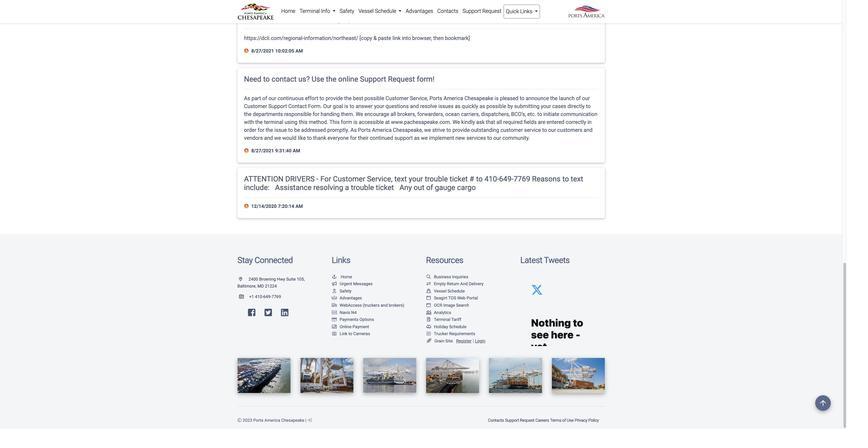 Task type: vqa. For each thing, say whether or not it's contained in the screenshot.
S.A.F.E.T.R.U.C.K.
no



Task type: describe. For each thing, give the bounding box(es) containing it.
advantages inside 'link'
[[406, 8, 434, 14]]

business
[[434, 275, 452, 280]]

out
[[414, 184, 425, 192]]

to right like
[[307, 135, 312, 141]]

0 horizontal spatial advantages link
[[332, 296, 362, 301]]

chassis
[[262, 15, 288, 23]]

need
[[244, 75, 262, 83]]

the left best
[[345, 95, 352, 102]]

support up best
[[360, 75, 387, 83]]

1 horizontal spatial ticket
[[450, 175, 468, 183]]

link
[[393, 35, 401, 42]]

of right part
[[263, 95, 267, 102]]

0 horizontal spatial for
[[258, 127, 265, 133]]

the down terminal
[[266, 127, 273, 133]]

1 vertical spatial vessel
[[434, 289, 447, 294]]

1 vertical spatial vessel schedule
[[434, 289, 465, 294]]

and up brokers,
[[410, 103, 419, 110]]

encourage
[[365, 111, 390, 118]]

1 vertical spatial |
[[306, 419, 307, 424]]

baltimore,
[[238, 284, 257, 289]]

1 vertical spatial provide
[[453, 127, 470, 133]]

links inside "link"
[[521, 8, 533, 15]]

departments
[[253, 111, 283, 118]]

are inside as part of our continuous effort to provide the best possible customer service, ports america chesapeake is pleased to announce the launch of our customer support contact form.  our goal is to answer your questions and resolve issues as quickly as possible by submitting your cases directly to the departments responsible for handing them. we encourage all brokers, forwarders, ocean carriers, dispatchers, bco's, etc. to initiate communication with the terminal using this method. this form is accessible at www.pachesapeake.com.  we kindly ask that all required fields are entered correctly in order for the issue to be addressed promptly.   as ports america chesapeake, we strive to provide outstanding customer service to our customers and vendors and we would like to thank everyone for their continued support as we implement new services to our community.
[[538, 119, 546, 126]]

online payment link
[[332, 325, 370, 330]]

us?
[[299, 75, 310, 83]]

search image
[[426, 275, 432, 280]]

1 vertical spatial vessel schedule link
[[426, 289, 465, 294]]

gauge
[[435, 184, 456, 192]]

questions
[[386, 103, 409, 110]]

part
[[252, 95, 261, 102]]

0 horizontal spatial links
[[332, 256, 351, 266]]

and
[[461, 282, 468, 287]]

contacts for contacts support request careers terms of use privacy policy
[[489, 419, 504, 424]]

camera image
[[332, 333, 337, 337]]

2 safety from the top
[[340, 289, 352, 294]]

attention
[[244, 175, 284, 183]]

0 horizontal spatial america
[[265, 419, 280, 424]]

strive
[[433, 127, 446, 133]]

services
[[467, 135, 487, 141]]

business inquiries link
[[426, 275, 469, 280]]

link
[[340, 332, 348, 337]]

0 vertical spatial request
[[483, 8, 502, 14]]

tos
[[449, 296, 457, 301]]

0 horizontal spatial 649-
[[264, 295, 272, 300]]

the up cases
[[551, 95, 558, 102]]

1 vertical spatial ports
[[358, 127, 371, 133]]

cameras
[[354, 332, 371, 337]]

container storage image
[[332, 311, 337, 315]]

best
[[353, 95, 364, 102]]

copyright image
[[238, 419, 242, 424]]

urgent
[[340, 282, 353, 287]]

0 vertical spatial |
[[473, 339, 474, 345]]

brokers,
[[398, 111, 416, 118]]

that
[[486, 119, 496, 126]]

wheat image
[[426, 339, 432, 344]]

1 horizontal spatial is
[[354, 119, 358, 126]]

7:20:14
[[278, 204, 295, 210]]

form
[[341, 119, 353, 126]]

required
[[504, 119, 523, 126]]

webaccess (truckers and brokers)
[[340, 303, 405, 308]]

paste
[[378, 35, 392, 42]]

order
[[244, 127, 257, 133]]

browser image
[[426, 297, 432, 301]]

0 vertical spatial online
[[401, 15, 422, 23]]

1 vertical spatial trouble
[[351, 184, 374, 192]]

continued
[[370, 135, 394, 141]]

portal
[[467, 296, 478, 301]]

schedule for ship icon at bottom right
[[448, 289, 465, 294]]

accessible
[[359, 119, 384, 126]]

home link for terminal info link
[[279, 5, 298, 18]]

linkedin image
[[281, 309, 289, 318]]

pleased
[[500, 95, 519, 102]]

2 vertical spatial for
[[350, 135, 357, 141]]

support left careers
[[506, 419, 520, 424]]

0 horizontal spatial is
[[345, 103, 349, 110]]

facebook square image
[[248, 309, 256, 318]]

truck container image
[[332, 304, 337, 308]]

credit card front image
[[332, 326, 337, 330]]

1 horizontal spatial advantages link
[[404, 5, 436, 18]]

bco's,
[[512, 111, 527, 118]]

privacy
[[575, 419, 588, 424]]

a
[[345, 184, 349, 192]]

2 horizontal spatial customer
[[386, 95, 409, 102]]

grain
[[435, 339, 445, 344]]

0 horizontal spatial vessel
[[359, 8, 374, 14]]

terminal tariff
[[434, 318, 462, 323]]

am for contact
[[293, 148, 300, 154]]

anchor image
[[332, 275, 337, 280]]

options
[[360, 318, 375, 323]]

ocr
[[434, 303, 443, 308]]

user hard hat image
[[332, 290, 337, 294]]

the left online
[[326, 75, 337, 83]]

need to contact us? use the online support request form!
[[244, 75, 435, 83]]

urgent messages link
[[332, 282, 373, 287]]

2 vertical spatial am
[[296, 204, 303, 210]]

and down in
[[584, 127, 593, 133]]

1 text from the left
[[395, 175, 407, 183]]

your inside attention drivers - for customer service, text your trouble ticket # to     410-649-7769    reasons to text include:  assistance resolving a trouble ticket    any out of gauge cargo
[[409, 175, 423, 183]]

649- inside attention drivers - for customer service, text your trouble ticket # to     410-649-7769    reasons to text include:  assistance resolving a trouble ticket    any out of gauge cargo
[[500, 175, 514, 183]]

0 vertical spatial as
[[244, 95, 250, 102]]

continuous
[[278, 95, 304, 102]]

www.pachesapeake.com.
[[391, 119, 452, 126]]

0 vertical spatial use
[[312, 75, 325, 83]]

seagirt tos web portal link
[[426, 296, 478, 301]]

resources
[[426, 256, 464, 266]]

announce
[[526, 95, 549, 102]]

1 vertical spatial customer
[[244, 103, 267, 110]]

analytics link
[[426, 311, 452, 316]]

hand receiving image
[[332, 297, 337, 301]]

0 horizontal spatial are
[[373, 15, 383, 23]]

terminal
[[264, 119, 284, 126]]

stay connected
[[238, 256, 293, 266]]

them.
[[341, 111, 355, 118]]

and up 8/27/2021 9:31:40 am on the left
[[264, 135, 273, 141]]

reasons
[[533, 175, 561, 183]]

implement
[[430, 135, 455, 141]]

1 vertical spatial online
[[340, 325, 352, 330]]

empty
[[434, 282, 446, 287]]

etc.
[[528, 111, 537, 118]]

initiate
[[544, 111, 560, 118]]

0 vertical spatial is
[[495, 95, 499, 102]]

submitting
[[515, 103, 540, 110]]

customers
[[558, 127, 583, 133]]

0 vertical spatial schedule
[[375, 8, 397, 14]]

return
[[447, 282, 460, 287]]

holiday schedule
[[434, 325, 467, 330]]

community.
[[503, 135, 530, 141]]

1 vertical spatial as
[[351, 127, 357, 133]]

0 horizontal spatial contacts link
[[436, 5, 461, 18]]

form!
[[417, 75, 435, 83]]

to right reasons
[[563, 175, 570, 183]]

connected
[[255, 256, 293, 266]]

communication
[[561, 111, 598, 118]]

latest
[[521, 256, 543, 266]]

to right service
[[543, 127, 548, 133]]

delivery
[[469, 282, 484, 287]]

to left be
[[288, 127, 293, 133]]

0 vertical spatial america
[[444, 95, 464, 102]]

careers link
[[536, 415, 550, 427]]

and left 'brokers)' at the left bottom
[[381, 303, 388, 308]]

21224
[[265, 284, 277, 289]]

1 vertical spatial request
[[388, 75, 415, 83]]

bullhorn image
[[332, 283, 337, 287]]

customer
[[501, 127, 523, 133]]

0 vertical spatial ports
[[430, 95, 443, 102]]

2 text from the left
[[571, 175, 584, 183]]

our down entered
[[549, 127, 557, 133]]

service, inside as part of our continuous effort to provide the best possible customer service, ports america chesapeake is pleased to announce the launch of our customer support contact form.  our goal is to answer your questions and resolve issues as quickly as possible by submitting your cases directly to the departments responsible for handing them. we encourage all brokers, forwarders, ocean carriers, dispatchers, bco's, etc. to initiate communication with the terminal using this method. this form is accessible at www.pachesapeake.com.  we kindly ask that all required fields are entered correctly in order for the issue to be addressed promptly.   as ports america chesapeake, we strive to provide outstanding customer service to our customers and vendors and we would like to thank everyone for their continued support as we implement new services to our community.
[[410, 95, 429, 102]]

the right "with"
[[256, 119, 263, 126]]

0 vertical spatial support request link
[[461, 5, 504, 18]]

1 vertical spatial all
[[497, 119, 502, 126]]

2 horizontal spatial your
[[541, 103, 552, 110]]

1 vertical spatial we
[[453, 119, 461, 126]]

clock image
[[244, 204, 250, 209]]

1 horizontal spatial support request link
[[505, 415, 536, 427]]

&
[[374, 35, 377, 42]]

seagirt tos web portal
[[434, 296, 478, 301]]

10:02:05
[[275, 48, 295, 54]]

to right need
[[263, 75, 270, 83]]

navis n4
[[340, 311, 357, 316]]

1 vertical spatial 7769
[[272, 295, 281, 300]]

exchange image
[[426, 283, 432, 287]]

with
[[244, 119, 254, 126]]

quick links
[[507, 8, 534, 15]]

0 horizontal spatial provide
[[326, 95, 343, 102]]

support up bookmark]
[[463, 8, 482, 14]]

dispatchers,
[[482, 111, 510, 118]]

0 horizontal spatial your
[[374, 103, 385, 110]]

to down outstanding
[[488, 135, 493, 141]]

chesapeake inside as part of our continuous effort to provide the best possible customer service, ports america chesapeake is pleased to announce the launch of our customer support contact form.  our goal is to answer your questions and resolve issues as quickly as possible by submitting your cases directly to the departments responsible for handing them. we encourage all brokers, forwarders, ocean carriers, dispatchers, bco's, etc. to initiate communication with the terminal using this method. this form is accessible at www.pachesapeake.com.  we kindly ask that all required fields are entered correctly in order for the issue to be addressed promptly.   as ports america chesapeake, we strive to provide outstanding customer service to our customers and vendors and we would like to thank everyone for their continued support as we implement new services to our community.
[[465, 95, 494, 102]]

0 vertical spatial trouble
[[425, 175, 448, 183]]

the up "with"
[[244, 111, 252, 118]]

8/27/2021 for chassis
[[252, 48, 274, 54]]



Task type: locate. For each thing, give the bounding box(es) containing it.
inquiries
[[453, 275, 469, 280]]

webaccess
[[340, 303, 362, 308]]

safety link
[[338, 5, 357, 18], [332, 289, 352, 294]]

to right etc.
[[538, 111, 543, 118]]

1 horizontal spatial text
[[571, 175, 584, 183]]

links
[[521, 8, 533, 15], [332, 256, 351, 266]]

quickly
[[462, 103, 479, 110]]

1 horizontal spatial trouble
[[425, 175, 448, 183]]

using
[[285, 119, 298, 126]]

customer up questions
[[386, 95, 409, 102]]

vessel up updates
[[359, 8, 374, 14]]

ports up their
[[358, 127, 371, 133]]

login
[[475, 339, 486, 344]]

1 horizontal spatial 
[[396, 184, 398, 192]]

1 horizontal spatial |
[[473, 339, 474, 345]]

analytics
[[434, 311, 452, 316]]

0 vertical spatial vessel schedule
[[359, 8, 398, 14]]

payment
[[353, 325, 370, 330]]

1 horizontal spatial service,
[[410, 95, 429, 102]]

at
[[386, 119, 390, 126]]

to up them.
[[350, 103, 355, 110]]

ticket up 'cargo' at the right top of the page
[[450, 175, 468, 183]]

0 horizontal spatial support request link
[[461, 5, 504, 18]]

to right strive
[[447, 127, 452, 133]]

1 horizontal spatial request
[[483, 8, 502, 14]]

0 horizontal spatial 
[[272, 184, 274, 192]]

service, inside attention drivers - for customer service, text your trouble ticket # to     410-649-7769    reasons to text include:  assistance resolving a trouble ticket    any out of gauge cargo
[[367, 175, 393, 183]]

0 vertical spatial safety link
[[338, 5, 357, 18]]

sign in image
[[308, 419, 312, 424]]

105,
[[297, 277, 305, 282]]

2 vertical spatial request
[[520, 419, 535, 424]]

+1 410-649-7769
[[249, 295, 281, 300]]

terminal for terminal info
[[300, 8, 320, 14]]

vessel schedule link up paste
[[357, 5, 404, 18]]

vessel schedule up now
[[359, 8, 398, 14]]

1 vertical spatial use
[[567, 419, 574, 424]]

1 horizontal spatial contacts link
[[488, 415, 505, 427]]

analytics image
[[426, 311, 432, 315]]

safety link for urgent messages link
[[332, 289, 352, 294]]

safety link right info
[[338, 5, 357, 18]]

1 vertical spatial contacts link
[[488, 415, 505, 427]]

1 horizontal spatial contacts
[[489, 419, 504, 424]]

customer up a
[[333, 175, 366, 183]]

launch
[[560, 95, 575, 102]]

policy
[[589, 419, 600, 424]]

ship image
[[426, 290, 432, 294]]

ocr image search link
[[426, 303, 470, 308]]

clock image up need
[[244, 49, 250, 54]]

safety link for terminal info link
[[338, 5, 357, 18]]

kindly
[[462, 119, 476, 126]]

the
[[326, 75, 337, 83], [345, 95, 352, 102], [551, 95, 558, 102], [244, 111, 252, 118], [256, 119, 263, 126], [266, 127, 273, 133]]

1 clock image from the top
[[244, 49, 250, 54]]

2 clock image from the top
[[244, 149, 250, 153]]

am for pool
[[296, 48, 303, 54]]

quick
[[507, 8, 520, 15]]

ticket left any on the left
[[376, 184, 394, 192]]

terminal down the analytics
[[434, 318, 451, 323]]

to right link
[[349, 332, 353, 337]]

vessel down empty
[[434, 289, 447, 294]]

clock image
[[244, 49, 250, 54], [244, 149, 250, 153]]

2  from the left
[[396, 184, 398, 192]]

0 horizontal spatial as
[[415, 135, 420, 141]]

1 horizontal spatial as
[[455, 103, 461, 110]]

0 vertical spatial are
[[373, 15, 383, 23]]

info
[[321, 8, 330, 14]]

for down "form."
[[313, 111, 320, 118]]

1 vertical spatial is
[[345, 103, 349, 110]]

safety up updates
[[340, 8, 355, 14]]

request left careers
[[520, 419, 535, 424]]

america right 2023
[[265, 419, 280, 424]]

home link
[[279, 5, 298, 18], [332, 275, 352, 280]]

2 vertical spatial schedule
[[450, 325, 467, 330]]

text up any on the left
[[395, 175, 407, 183]]

our down outstanding
[[494, 135, 502, 141]]

support request
[[463, 8, 502, 14]]

messages
[[354, 282, 373, 287]]

2 vertical spatial ports
[[254, 419, 264, 424]]

1 horizontal spatial vessel
[[434, 289, 447, 294]]

availability
[[307, 15, 342, 23]]

am right 10:02:05
[[296, 48, 303, 54]]

0 horizontal spatial home
[[282, 8, 296, 14]]

any
[[400, 184, 412, 192]]

our up directly
[[583, 95, 590, 102]]

thank
[[313, 135, 327, 141]]

for left their
[[350, 135, 357, 141]]

support
[[395, 135, 413, 141]]

ports up resolve
[[430, 95, 443, 102]]

payments options
[[340, 318, 375, 323]]

1 vertical spatial america
[[372, 127, 392, 133]]

to
[[263, 75, 270, 83], [320, 95, 325, 102], [520, 95, 525, 102], [350, 103, 355, 110], [587, 103, 591, 110], [538, 111, 543, 118], [288, 127, 293, 133], [447, 127, 452, 133], [543, 127, 548, 133], [307, 135, 312, 141], [488, 135, 493, 141], [477, 175, 483, 183], [563, 175, 570, 183], [349, 332, 353, 337]]

home link up urgent
[[332, 275, 352, 280]]

0 horizontal spatial request
[[388, 75, 415, 83]]

| left login link
[[473, 339, 474, 345]]

dcli chassis pool availability updates are now online
[[244, 15, 422, 23]]

clock image down vendors in the top of the page
[[244, 149, 250, 153]]

possible up answer
[[365, 95, 385, 102]]

links up anchor image in the bottom left of the page
[[332, 256, 351, 266]]

effort
[[305, 95, 319, 102]]

7769
[[514, 175, 531, 183], [272, 295, 281, 300]]

am right 9:31:40 at the top
[[293, 148, 300, 154]]

correctly
[[566, 119, 587, 126]]

schedule down tariff
[[450, 325, 467, 330]]

2 horizontal spatial is
[[495, 95, 499, 102]]

contacts for contacts
[[438, 8, 459, 14]]

we down ocean
[[453, 119, 461, 126]]

browser image
[[426, 304, 432, 308]]

to right directly
[[587, 103, 591, 110]]

cargo
[[458, 184, 476, 192]]

8/27/2021 9:31:40 am
[[250, 148, 300, 154]]

410- inside attention drivers - for customer service, text your trouble ticket # to     410-649-7769    reasons to text include:  assistance resolving a trouble ticket    any out of gauge cargo
[[485, 175, 500, 183]]

our right part
[[269, 95, 277, 102]]

schedule up now
[[375, 8, 397, 14]]

promptly.
[[328, 127, 350, 133]]

home link left terminal info
[[279, 5, 298, 18]]

 left any on the left
[[396, 184, 398, 192]]

1 horizontal spatial home
[[341, 275, 352, 280]]

0 vertical spatial possible
[[365, 95, 385, 102]]

2 horizontal spatial for
[[350, 135, 357, 141]]

0 vertical spatial 410-
[[485, 175, 500, 183]]

2 horizontal spatial america
[[444, 95, 464, 102]]

terminal for terminal tariff
[[434, 318, 451, 323]]

410- right #
[[485, 175, 500, 183]]

payments
[[340, 318, 359, 323]]

1 vertical spatial 649-
[[264, 295, 272, 300]]

holiday
[[434, 325, 449, 330]]

8/27/2021 down https://dcli.com/regional-
[[252, 48, 274, 54]]

contacts inside contacts link
[[438, 8, 459, 14]]

support request link left the quick on the right top of page
[[461, 5, 504, 18]]

terminal
[[300, 8, 320, 14], [434, 318, 451, 323]]

2 vertical spatial is
[[354, 119, 358, 126]]

schedule for bells 'icon' on the bottom
[[450, 325, 467, 330]]

use left privacy
[[567, 419, 574, 424]]

possible up dispatchers,
[[487, 103, 507, 110]]

ocean
[[446, 111, 460, 118]]

links right the quick on the right top of page
[[521, 8, 533, 15]]

your up "initiate" at the right top
[[541, 103, 552, 110]]

stay
[[238, 256, 253, 266]]

0 vertical spatial terminal
[[300, 8, 320, 14]]

your up encourage
[[374, 103, 385, 110]]

ports right 2023
[[254, 419, 264, 424]]

0 horizontal spatial advantages
[[340, 296, 362, 301]]

terminal up pool
[[300, 8, 320, 14]]

map marker alt image
[[239, 278, 248, 282]]

vessel
[[359, 8, 374, 14], [434, 289, 447, 294]]

credit card image
[[332, 318, 337, 323]]

login link
[[475, 339, 486, 344]]

are left now
[[373, 15, 383, 23]]

1 horizontal spatial as
[[351, 127, 357, 133]]

chesapeake up quickly
[[465, 95, 494, 102]]

your up the "out"
[[409, 175, 423, 183]]

contacts link
[[436, 5, 461, 18], [488, 415, 505, 427]]

all down questions
[[391, 111, 396, 118]]

2023 ports america chesapeake |
[[242, 419, 308, 424]]

file invoice image
[[426, 318, 432, 323]]

1 vertical spatial advantages link
[[332, 296, 362, 301]]

as down form at the top of the page
[[351, 127, 357, 133]]

online right now
[[401, 15, 422, 23]]

1 horizontal spatial home link
[[332, 275, 352, 280]]

1 vertical spatial schedule
[[448, 289, 465, 294]]

support inside as part of our continuous effort to provide the best possible customer service, ports america chesapeake is pleased to announce the launch of our customer support contact form.  our goal is to answer your questions and resolve issues as quickly as possible by submitting your cases directly to the departments responsible for handing them. we encourage all brokers, forwarders, ocean carriers, dispatchers, bco's, etc. to initiate communication with the terminal using this method. this form is accessible at www.pachesapeake.com.  we kindly ask that all required fields are entered correctly in order for the issue to be addressed promptly.   as ports america chesapeake, we strive to provide outstanding customer service to our customers and vendors and we would like to thank everyone for their continued support as we implement new services to our community.
[[269, 103, 287, 110]]

method.
[[309, 119, 329, 126]]

0 vertical spatial contacts
[[438, 8, 459, 14]]

1 horizontal spatial for
[[313, 111, 320, 118]]

0 horizontal spatial ports
[[254, 419, 264, 424]]

0 horizontal spatial vessel schedule link
[[357, 5, 404, 18]]

latest tweets
[[521, 256, 570, 266]]

hwy
[[277, 277, 285, 282]]

0 vertical spatial chesapeake
[[465, 95, 494, 102]]

support request link left careers
[[505, 415, 536, 427]]

-
[[317, 175, 319, 183]]

0 vertical spatial we
[[356, 111, 364, 118]]

1 vertical spatial chesapeake
[[282, 419, 305, 424]]

twitter square image
[[265, 309, 272, 318]]

8/27/2021
[[252, 48, 274, 54], [252, 148, 274, 154]]

as left part
[[244, 95, 250, 102]]

1 horizontal spatial america
[[372, 127, 392, 133]]

0 vertical spatial all
[[391, 111, 396, 118]]

of inside attention drivers - for customer service, text your trouble ticket # to     410-649-7769    reasons to text include:  assistance resolving a trouble ticket    any out of gauge cargo
[[427, 184, 434, 192]]

1 8/27/2021 from the top
[[252, 48, 274, 54]]

america up continued
[[372, 127, 392, 133]]

of right the terms
[[563, 419, 567, 424]]

7769 inside attention drivers - for customer service, text your trouble ticket # to     410-649-7769    reasons to text include:  assistance resolving a trouble ticket    any out of gauge cargo
[[514, 175, 531, 183]]

ask
[[477, 119, 485, 126]]

0 horizontal spatial online
[[340, 325, 352, 330]]

online payment
[[340, 325, 370, 330]]

bells image
[[426, 326, 432, 330]]

2 horizontal spatial request
[[520, 419, 535, 424]]

0 horizontal spatial ticket
[[376, 184, 394, 192]]

410- right "+1"
[[255, 295, 264, 300]]

to up submitting
[[520, 95, 525, 102]]

information/northeast/
[[304, 35, 359, 42]]

1 safety from the top
[[340, 8, 355, 14]]

1 vertical spatial advantages
[[340, 296, 362, 301]]

is left the pleased at the right top of the page
[[495, 95, 499, 102]]

suite
[[287, 277, 296, 282]]

provide
[[326, 95, 343, 102], [453, 127, 470, 133]]

as right quickly
[[480, 103, 486, 110]]

1 horizontal spatial we
[[453, 119, 461, 126]]

our
[[324, 103, 332, 110]]

online up link
[[340, 325, 352, 330]]

+1
[[249, 295, 254, 300]]

1 horizontal spatial are
[[538, 119, 546, 126]]

safety link down urgent
[[332, 289, 352, 294]]

include:
[[244, 184, 270, 192]]

tweets
[[545, 256, 570, 266]]

1 vertical spatial terminal
[[434, 318, 451, 323]]

2400 broening hwy suite 105, baltimore, md 21224 link
[[238, 277, 305, 289]]

1 horizontal spatial 7769
[[514, 175, 531, 183]]

1 vertical spatial are
[[538, 119, 546, 126]]

1 vertical spatial links
[[332, 256, 351, 266]]

terminal info link
[[298, 5, 338, 18]]

support up departments
[[269, 103, 287, 110]]

1 vertical spatial 410-
[[255, 295, 264, 300]]

8/27/2021 down vendors in the top of the page
[[252, 148, 274, 154]]

outstanding
[[472, 127, 500, 133]]

navis n4 link
[[332, 311, 357, 316]]

1 vertical spatial for
[[258, 127, 265, 133]]

advantages link up webaccess
[[332, 296, 362, 301]]

list alt image
[[426, 333, 432, 337]]

7769 left reasons
[[514, 175, 531, 183]]

go to top image
[[816, 396, 832, 412]]

2 8/27/2021 from the top
[[252, 148, 274, 154]]

0 horizontal spatial customer
[[244, 103, 267, 110]]

1 horizontal spatial use
[[567, 419, 574, 424]]

phone office image
[[239, 295, 249, 300]]

by
[[508, 103, 514, 110]]

advantages up browser,
[[406, 8, 434, 14]]

1  from the left
[[272, 184, 274, 192]]

service,
[[410, 95, 429, 102], [367, 175, 393, 183]]

new
[[456, 135, 466, 141]]

8/27/2021 for to
[[252, 148, 274, 154]]

2 horizontal spatial as
[[480, 103, 486, 110]]

browser,
[[413, 35, 432, 42]]

is up them.
[[345, 103, 349, 110]]

to right #
[[477, 175, 483, 183]]

to up our
[[320, 95, 325, 102]]

1 vertical spatial service,
[[367, 175, 393, 183]]

issue
[[275, 127, 287, 133]]

all right the that
[[497, 119, 502, 126]]

0 horizontal spatial text
[[395, 175, 407, 183]]

use right us?
[[312, 75, 325, 83]]

contacts support request careers terms of use privacy policy
[[489, 419, 600, 424]]

1 horizontal spatial all
[[497, 119, 502, 126]]

1 horizontal spatial chesapeake
[[465, 95, 494, 102]]

advantages up webaccess
[[340, 296, 362, 301]]

clock image for dcli chassis pool availability updates are now online
[[244, 49, 250, 54]]

0 vertical spatial advantages link
[[404, 5, 436, 18]]

into
[[402, 35, 411, 42]]

1 horizontal spatial advantages
[[406, 8, 434, 14]]

request left the quick on the right top of page
[[483, 8, 502, 14]]

request left form!
[[388, 75, 415, 83]]

| left sign in image
[[306, 419, 307, 424]]

0 vertical spatial 7769
[[514, 175, 531, 183]]

https://dcli.com/regional-
[[244, 35, 304, 42]]

https://dcli.com/regional-information/northeast/ [copy & paste link into browser, then bookmark]
[[244, 35, 471, 42]]

customer inside attention drivers - for customer service, text your trouble ticket # to     410-649-7769    reasons to text include:  assistance resolving a trouble ticket    any out of gauge cargo
[[333, 175, 366, 183]]

web
[[458, 296, 466, 301]]

am right 7:20:14
[[296, 204, 303, 210]]

empty return and delivery link
[[426, 282, 484, 287]]

0 horizontal spatial possible
[[365, 95, 385, 102]]

issues
[[439, 103, 454, 110]]

0 vertical spatial am
[[296, 48, 303, 54]]

trouble right a
[[351, 184, 374, 192]]

1 horizontal spatial possible
[[487, 103, 507, 110]]

7769 down 21224
[[272, 295, 281, 300]]

0 vertical spatial advantages
[[406, 8, 434, 14]]

vessel schedule link
[[357, 5, 404, 18], [426, 289, 465, 294]]

trucker
[[434, 332, 449, 337]]

of up directly
[[577, 95, 581, 102]]

safety down urgent
[[340, 289, 352, 294]]

0 vertical spatial service,
[[410, 95, 429, 102]]

provide up goal
[[326, 95, 343, 102]]

directly
[[568, 103, 585, 110]]

we down answer
[[356, 111, 364, 118]]

clock image for need to contact us? use the online support request form!
[[244, 149, 250, 153]]

vendors
[[244, 135, 263, 141]]

pool
[[290, 15, 305, 23]]

trouble up gauge
[[425, 175, 448, 183]]

1 vertical spatial am
[[293, 148, 300, 154]]

chesapeake
[[465, 95, 494, 102], [282, 419, 305, 424]]

in
[[588, 119, 592, 126]]

0 horizontal spatial 7769
[[272, 295, 281, 300]]

tariff
[[452, 318, 462, 323]]

chesapeake left sign in image
[[282, 419, 305, 424]]

home link for urgent messages link
[[332, 275, 352, 280]]

support request link
[[461, 5, 504, 18], [505, 415, 536, 427]]



